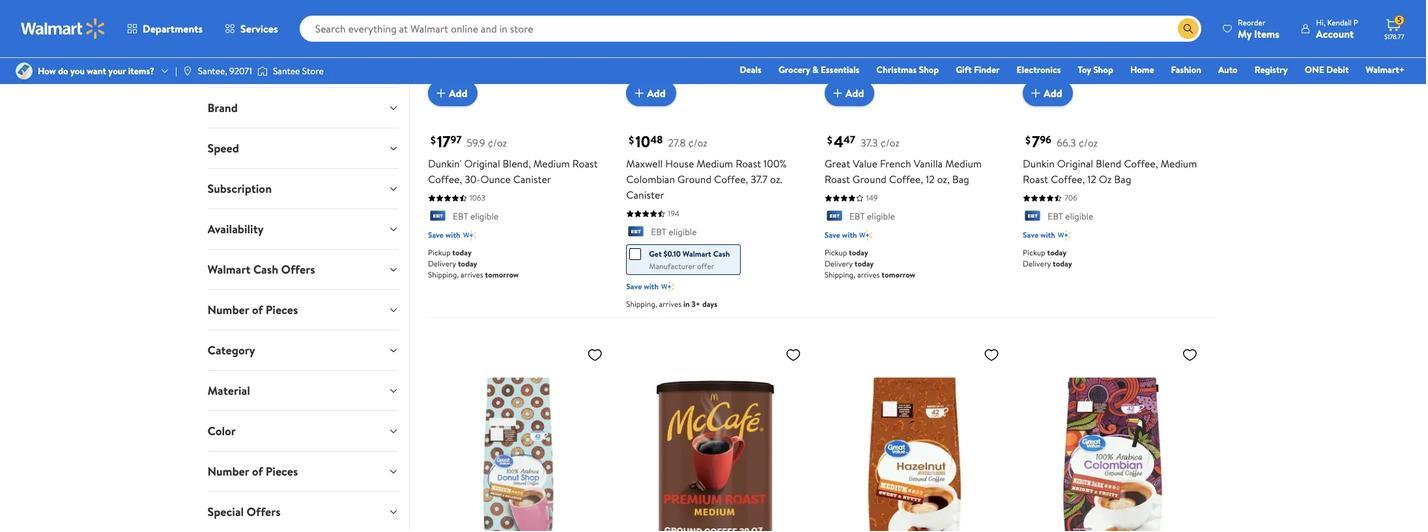 Task type: locate. For each thing, give the bounding box(es) containing it.
0 horizontal spatial 12
[[926, 172, 935, 186]]

1 horizontal spatial 12
[[1088, 172, 1097, 186]]

2 $ from the left
[[629, 133, 634, 147]]

0 horizontal spatial  image
[[16, 63, 33, 79]]

0 vertical spatial ebt image
[[1023, 211, 1043, 224]]

ebt up the pickup today delivery today
[[1048, 210, 1063, 223]]

10
[[635, 130, 650, 153]]

2 horizontal spatial arrives
[[857, 269, 880, 280]]

0 vertical spatial number
[[208, 302, 249, 318]]

0 horizontal spatial ground
[[678, 172, 712, 186]]

0 vertical spatial offers
[[281, 261, 315, 278]]

coffee, left "37.7"
[[714, 172, 748, 186]]

2 delivery from the left
[[825, 258, 853, 269]]

¢/oz for 4
[[881, 136, 900, 150]]

4 add to cart image from the left
[[1028, 85, 1044, 101]]

add button down essentials
[[825, 80, 875, 106]]

1 add to cart image from the left
[[433, 85, 449, 101]]

material
[[208, 383, 250, 399]]

add to favorites list, mccafe premium roast, medium roast, ground coffee, 30 oz image
[[786, 347, 801, 363]]

1 of from the top
[[252, 302, 263, 318]]

0 vertical spatial cash
[[713, 248, 730, 260]]

one
[[1305, 63, 1325, 76]]

brand tab
[[197, 88, 409, 128]]

97
[[451, 133, 462, 147]]

4 medium from the left
[[1161, 156, 1197, 171]]

1 original from the left
[[464, 156, 500, 171]]

number up category in the bottom of the page
[[208, 302, 249, 318]]

special offers tab
[[197, 492, 409, 531]]

items?
[[128, 64, 154, 78]]

0 vertical spatial number of pieces
[[208, 302, 298, 318]]

0 horizontal spatial ebt image
[[626, 226, 646, 239]]

subscription
[[208, 181, 272, 197]]

walmart plus image for 7
[[1058, 229, 1071, 242]]

2 pieces from the top
[[266, 463, 298, 480]]

number of pieces button up special offers dropdown button
[[197, 452, 409, 491]]

original inside $ 7 96 66.3 ¢/oz dunkin original blend coffee, medium roast coffee, 12 oz bag
[[1057, 156, 1093, 171]]

canister down colombian at the left top
[[626, 188, 664, 202]]

4 add from the left
[[1044, 86, 1063, 100]]

66.3
[[1057, 136, 1076, 150]]

0 vertical spatial number of pieces button
[[197, 290, 409, 330]]

canister inside $ 17 97 59.9 ¢/oz dunkin' original blend, medium roast coffee, 30-ounce canister
[[513, 172, 551, 186]]

bag
[[952, 172, 970, 186], [1114, 172, 1132, 186]]

0 vertical spatial of
[[252, 302, 263, 318]]

shop for christmas shop
[[919, 63, 939, 76]]

hi,
[[1316, 17, 1326, 28]]

2 pickup today delivery today shipping, arrives tomorrow from the left
[[825, 247, 916, 280]]

2 horizontal spatial pickup
[[1023, 247, 1046, 258]]

category tab
[[197, 330, 409, 370]]

2 add button from the left
[[626, 80, 676, 106]]

1 ¢/oz from the left
[[488, 136, 507, 150]]

1 horizontal spatial original
[[1057, 156, 1093, 171]]

4 $ from the left
[[1026, 133, 1031, 147]]

number up special
[[208, 463, 249, 480]]

ebt down value at the right top of page
[[850, 210, 865, 223]]

subscription button
[[197, 169, 409, 209]]

1 vertical spatial offers
[[247, 504, 281, 520]]

1063
[[470, 192, 486, 203]]

shop right the christmas at the top of page
[[919, 63, 939, 76]]

ebt eligible down 149
[[850, 210, 895, 223]]

eligible down 1063
[[470, 210, 499, 223]]

¢/oz right 37.3
[[881, 136, 900, 150]]

2 number of pieces tab from the top
[[197, 452, 409, 491]]

 image left how
[[16, 63, 33, 79]]

1 horizontal spatial delivery
[[825, 258, 853, 269]]

0 horizontal spatial offers
[[247, 504, 281, 520]]

¢/oz inside $ 17 97 59.9 ¢/oz dunkin' original blend, medium roast coffee, 30-ounce canister
[[488, 136, 507, 150]]

material tab
[[197, 371, 409, 411]]

2 ¢/oz from the left
[[688, 136, 708, 150]]

2 of from the top
[[252, 463, 263, 480]]

Search search field
[[300, 16, 1202, 42]]

ebt image
[[1023, 211, 1043, 224], [626, 226, 646, 239]]

add button for maxwell house medium roast 100% colombian ground coffee, 37.7 oz. canister image
[[626, 80, 676, 106]]

christmas shop
[[877, 63, 939, 76]]

¢/oz right the 66.3
[[1079, 136, 1098, 150]]

3 add from the left
[[846, 86, 864, 100]]

3 add button from the left
[[825, 80, 875, 106]]

4 ¢/oz from the left
[[1079, 136, 1098, 150]]

your
[[108, 64, 126, 78]]

save for 4
[[825, 230, 840, 241]]

cash down availability
[[253, 261, 278, 278]]

2 ebt image from the left
[[825, 211, 844, 224]]

1 medium from the left
[[533, 156, 570, 171]]

coffee, down dunkin'
[[428, 172, 462, 186]]

2 horizontal spatial walmart plus image
[[1058, 229, 1071, 242]]

$ left 7
[[1026, 133, 1031, 147]]

add up "97"
[[449, 86, 468, 100]]

offers
[[281, 261, 315, 278], [247, 504, 281, 520]]

services button
[[214, 13, 289, 44]]

add to cart image down essentials
[[830, 85, 846, 101]]

number of pieces tab up category tab
[[197, 290, 409, 330]]

 image for santee, 92071
[[182, 66, 193, 76]]

2 number from the top
[[208, 463, 249, 480]]

1 vertical spatial ebt image
[[626, 226, 646, 239]]

0 horizontal spatial delivery
[[428, 258, 456, 269]]

1 pickup today delivery today shipping, arrives tomorrow from the left
[[428, 247, 519, 280]]

number of pieces up special offers
[[208, 463, 298, 480]]

roast up "37.7"
[[736, 156, 761, 171]]

2 horizontal spatial shipping,
[[825, 269, 856, 280]]

ebt eligible down "706"
[[1048, 210, 1094, 223]]

pickup today delivery today shipping, arrives tomorrow
[[428, 247, 519, 280], [825, 247, 916, 280]]

1 delivery from the left
[[428, 258, 456, 269]]

walmart plus image up shipping, arrives in 3+ days at the bottom of page
[[661, 280, 675, 293]]

of down walmart cash offers
[[252, 302, 263, 318]]

1 horizontal spatial  image
[[182, 66, 193, 76]]

speed
[[208, 140, 239, 156]]

blend,
[[503, 156, 531, 171]]

walmart cash offers tab
[[197, 250, 409, 289]]

shipping,
[[428, 269, 459, 280], [825, 269, 856, 280], [626, 299, 657, 310]]

store
[[302, 64, 324, 78]]

add to cart image down electronics link
[[1028, 85, 1044, 101]]

items
[[1254, 26, 1280, 41]]

92071
[[229, 64, 252, 78]]

3 medium from the left
[[945, 156, 982, 171]]

1 vertical spatial number
[[208, 463, 249, 480]]

in
[[684, 299, 690, 310]]

pickup today delivery today shipping, arrives tomorrow for 4
[[825, 247, 916, 280]]

$ left 17
[[431, 133, 436, 147]]

 image
[[16, 63, 33, 79], [182, 66, 193, 76]]

bag right oz,
[[952, 172, 970, 186]]

$ inside the $ 4 47 37.3 ¢/oz great value french vanilla medium roast ground coffee, 12 oz, bag
[[827, 133, 833, 147]]

add button
[[428, 80, 478, 106], [626, 80, 676, 106], [825, 80, 875, 106], [1023, 80, 1073, 106]]

add up "48"
[[647, 86, 666, 100]]

$ inside $ 7 96 66.3 ¢/oz dunkin original blend coffee, medium roast coffee, 12 oz bag
[[1026, 133, 1031, 147]]

1 horizontal spatial ground
[[853, 172, 887, 186]]

2 shop from the left
[[1094, 63, 1114, 76]]

add down electronics link
[[1044, 86, 1063, 100]]

$
[[431, 133, 436, 147], [629, 133, 634, 147], [827, 133, 833, 147], [1026, 133, 1031, 147]]

1 number of pieces button from the top
[[197, 290, 409, 330]]

shipping, for 17
[[428, 269, 459, 280]]

roast down dunkin
[[1023, 172, 1049, 186]]

price button
[[197, 48, 409, 87]]

ebt up walmart plus icon
[[453, 210, 468, 223]]

0 horizontal spatial pickup today delivery today shipping, arrives tomorrow
[[428, 247, 519, 280]]

offers inside walmart cash offers dropdown button
[[281, 261, 315, 278]]

p
[[1354, 17, 1359, 28]]

original for 17
[[464, 156, 500, 171]]

2 number of pieces from the top
[[208, 463, 298, 480]]

12
[[926, 172, 935, 186], [1088, 172, 1097, 186]]

ground for 10
[[678, 172, 712, 186]]

1 horizontal spatial ebt image
[[1023, 211, 1043, 224]]

2 ground from the left
[[853, 172, 887, 186]]

pieces up special offers dropdown button
[[266, 463, 298, 480]]

0 horizontal spatial cash
[[253, 261, 278, 278]]

save with for 7
[[1023, 230, 1056, 241]]

0 vertical spatial number of pieces tab
[[197, 290, 409, 330]]

eligible down 149
[[867, 210, 895, 223]]

2 pickup from the left
[[825, 247, 847, 258]]

number of pieces down walmart cash offers
[[208, 302, 298, 318]]

ebt image up the pickup today delivery today
[[1023, 211, 1043, 224]]

number of pieces button up category tab
[[197, 290, 409, 330]]

37.7
[[751, 172, 768, 186]]

home
[[1131, 63, 1154, 76]]

1 bag from the left
[[952, 172, 970, 186]]

availability tab
[[197, 209, 409, 249]]

departments
[[143, 22, 203, 36]]

7
[[1032, 130, 1040, 153]]

1 vertical spatial number of pieces button
[[197, 452, 409, 491]]

add to favorites list, great value 100% arabica colombian medium-dark roast ground coffee, 12 oz, bag image
[[1182, 347, 1198, 363]]

 image right |
[[182, 66, 193, 76]]

walmart plus image for 4
[[860, 229, 873, 242]]

2 tomorrow from the left
[[882, 269, 916, 280]]

cash inside dropdown button
[[253, 261, 278, 278]]

1 add from the left
[[449, 86, 468, 100]]

0 horizontal spatial arrives
[[461, 269, 483, 280]]

1 horizontal spatial ebt image
[[825, 211, 844, 224]]

$ left 10
[[629, 133, 634, 147]]

1 number of pieces tab from the top
[[197, 290, 409, 330]]

of up special offers
[[252, 463, 263, 480]]

dunkin'
[[428, 156, 462, 171]]

$ 10 48 27.8 ¢/oz maxwell house medium roast 100% colombian ground coffee, 37.7 oz. canister
[[626, 130, 787, 202]]

original up 30- at the top left of page
[[464, 156, 500, 171]]

1 horizontal spatial tomorrow
[[882, 269, 916, 280]]

delivery
[[428, 258, 456, 269], [825, 258, 853, 269], [1023, 258, 1051, 269]]

Walmart Site-Wide search field
[[300, 16, 1202, 42]]

¢/oz right 59.9
[[488, 136, 507, 150]]

eligible for 4
[[867, 210, 895, 223]]

ground inside the $ 4 47 37.3 ¢/oz great value french vanilla medium roast ground coffee, 12 oz, bag
[[853, 172, 887, 186]]

1 horizontal spatial shipping,
[[626, 299, 657, 310]]

walmart down availability
[[208, 261, 250, 278]]

37.3
[[861, 136, 878, 150]]

1 horizontal spatial canister
[[626, 188, 664, 202]]

3 ¢/oz from the left
[[881, 136, 900, 150]]

add button for dunkin original blend coffee, medium roast coffee, 12 oz bag image
[[1023, 80, 1073, 106]]

0 horizontal spatial original
[[464, 156, 500, 171]]

ebt for 7
[[1048, 210, 1063, 223]]

brand
[[208, 100, 238, 116]]

walmart inside dropdown button
[[208, 261, 250, 278]]

0 horizontal spatial tomorrow
[[485, 269, 519, 280]]

pickup for 4
[[825, 247, 847, 258]]

walmart plus image up the pickup today delivery today
[[1058, 229, 1071, 242]]

number of pieces tab up special offers dropdown button
[[197, 452, 409, 491]]

0 vertical spatial walmart
[[683, 248, 711, 260]]

eligible down "706"
[[1065, 210, 1094, 223]]

add down essentials
[[846, 86, 864, 100]]

ground inside $ 10 48 27.8 ¢/oz maxwell house medium roast 100% colombian ground coffee, 37.7 oz. canister
[[678, 172, 712, 186]]

special offers
[[208, 504, 281, 520]]

ounce
[[481, 172, 511, 186]]

add
[[449, 86, 468, 100], [647, 86, 666, 100], [846, 86, 864, 100], [1044, 86, 1063, 100]]

1 vertical spatial number of pieces
[[208, 463, 298, 480]]

0 vertical spatial pieces
[[266, 302, 298, 318]]

roast left maxwell
[[573, 156, 598, 171]]

$ inside $ 10 48 27.8 ¢/oz maxwell house medium roast 100% colombian ground coffee, 37.7 oz. canister
[[629, 133, 634, 147]]

1 vertical spatial canister
[[626, 188, 664, 202]]

3 pickup from the left
[[1023, 247, 1046, 258]]

canister down blend,
[[513, 172, 551, 186]]

¢/oz inside $ 7 96 66.3 ¢/oz dunkin original blend coffee, medium roast coffee, 12 oz bag
[[1079, 136, 1098, 150]]

0 horizontal spatial ebt image
[[428, 211, 448, 224]]

$ inside $ 17 97 59.9 ¢/oz dunkin' original blend, medium roast coffee, 30-ounce canister
[[431, 133, 436, 147]]

¢/oz right 27.8
[[688, 136, 708, 150]]

gift finder link
[[950, 63, 1006, 77]]

48
[[650, 133, 663, 147]]

1 horizontal spatial arrives
[[659, 299, 682, 310]]

pieces
[[266, 302, 298, 318], [266, 463, 298, 480]]

0 horizontal spatial bag
[[952, 172, 970, 186]]

$ left 4
[[827, 133, 833, 147]]

add to cart image up 17
[[433, 85, 449, 101]]

maxwell
[[626, 156, 663, 171]]

pieces down walmart cash offers
[[266, 302, 298, 318]]

0 horizontal spatial walmart
[[208, 261, 250, 278]]

0 vertical spatial canister
[[513, 172, 551, 186]]

roast down the great
[[825, 172, 850, 186]]

original down the 66.3
[[1057, 156, 1093, 171]]

1 add button from the left
[[428, 80, 478, 106]]

coffee, down french
[[889, 172, 923, 186]]

ebt eligible for 17
[[453, 210, 499, 223]]

color button
[[197, 411, 409, 451]]

0 horizontal spatial shop
[[919, 63, 939, 76]]

3 add to cart image from the left
[[830, 85, 846, 101]]

0 horizontal spatial pickup
[[428, 247, 451, 258]]

add button for dunkin' original blend, medium roast coffee, 30-ounce canister 'image'
[[428, 80, 478, 106]]

original
[[464, 156, 500, 171], [1057, 156, 1093, 171]]

roast inside $ 10 48 27.8 ¢/oz maxwell house medium roast 100% colombian ground coffee, 37.7 oz. canister
[[736, 156, 761, 171]]

ebt image
[[428, 211, 448, 224], [825, 211, 844, 224]]

shop right toy
[[1094, 63, 1114, 76]]

2 horizontal spatial delivery
[[1023, 258, 1051, 269]]

original inside $ 17 97 59.9 ¢/oz dunkin' original blend, medium roast coffee, 30-ounce canister
[[464, 156, 500, 171]]

2 add to cart image from the left
[[632, 85, 647, 101]]

2 bag from the left
[[1114, 172, 1132, 186]]

1 horizontal spatial walmart plus image
[[860, 229, 873, 242]]

great value donut shop, 100% arabica, medium roast, ground coffee, 12 oz image
[[428, 342, 608, 531]]

walmart plus image
[[860, 229, 873, 242], [1058, 229, 1071, 242], [661, 280, 675, 293]]

96
[[1040, 133, 1052, 147]]

¢/oz inside the $ 4 47 37.3 ¢/oz great value french vanilla medium roast ground coffee, 12 oz, bag
[[881, 136, 900, 150]]

add to favorites list, great value donut shop, 100% arabica, medium roast, ground coffee, 12 oz image
[[587, 347, 603, 363]]

add to cart image
[[433, 85, 449, 101], [632, 85, 647, 101], [830, 85, 846, 101], [1028, 85, 1044, 101]]

1 shop from the left
[[919, 63, 939, 76]]

3 $ from the left
[[827, 133, 833, 147]]

medium inside $ 7 96 66.3 ¢/oz dunkin original blend coffee, medium roast coffee, 12 oz bag
[[1161, 156, 1197, 171]]

do
[[58, 64, 68, 78]]

roast inside $ 7 96 66.3 ¢/oz dunkin original blend coffee, medium roast coffee, 12 oz bag
[[1023, 172, 1049, 186]]

walmart plus image down 149
[[860, 229, 873, 242]]

1 number of pieces from the top
[[208, 302, 298, 318]]

finder
[[974, 63, 1000, 76]]

$ for 7
[[1026, 133, 1031, 147]]

1 vertical spatial of
[[252, 463, 263, 480]]

ebt for 17
[[453, 210, 468, 223]]

add button up "48"
[[626, 80, 676, 106]]

ground down value at the right top of page
[[853, 172, 887, 186]]

1 horizontal spatial shop
[[1094, 63, 1114, 76]]

number of pieces tab
[[197, 290, 409, 330], [197, 452, 409, 491]]

cash up offer
[[713, 248, 730, 260]]

0 horizontal spatial canister
[[513, 172, 551, 186]]

number of pieces for 2nd number of pieces "dropdown button" from the top of the page
[[208, 463, 298, 480]]

2 original from the left
[[1057, 156, 1093, 171]]

coffee, inside $ 10 48 27.8 ¢/oz maxwell house medium roast 100% colombian ground coffee, 37.7 oz. canister
[[714, 172, 748, 186]]

1 horizontal spatial walmart
[[683, 248, 711, 260]]

speed tab
[[197, 128, 409, 168]]

save for 17
[[428, 230, 444, 241]]

1 pickup from the left
[[428, 247, 451, 258]]

walmart up offer
[[683, 248, 711, 260]]

0 horizontal spatial shipping,
[[428, 269, 459, 280]]

1 ebt image from the left
[[428, 211, 448, 224]]

add for maxwell house medium roast 100% colombian ground coffee, 37.7 oz. canister image's "add to cart" icon
[[647, 86, 666, 100]]

¢/oz for 10
[[688, 136, 708, 150]]

category button
[[197, 330, 409, 370]]

1 vertical spatial number of pieces tab
[[197, 452, 409, 491]]

1 vertical spatial cash
[[253, 261, 278, 278]]

¢/oz inside $ 10 48 27.8 ¢/oz maxwell house medium roast 100% colombian ground coffee, 37.7 oz. canister
[[688, 136, 708, 150]]

$ for 17
[[431, 133, 436, 147]]

2 add from the left
[[647, 86, 666, 100]]

offers down the 'availability' tab
[[281, 261, 315, 278]]

get $0.10 walmart cash
[[649, 248, 730, 260]]

save with
[[428, 230, 461, 241], [825, 230, 857, 241], [1023, 230, 1056, 241], [626, 281, 659, 292]]

1 12 from the left
[[926, 172, 935, 186]]

bag inside the $ 4 47 37.3 ¢/oz great value french vanilla medium roast ground coffee, 12 oz, bag
[[952, 172, 970, 186]]

ebt image up get $0.10 walmart cash option
[[626, 226, 646, 239]]

ebt image down dunkin'
[[428, 211, 448, 224]]

offers right special
[[247, 504, 281, 520]]

house
[[665, 156, 694, 171]]

canister inside $ 10 48 27.8 ¢/oz maxwell house medium roast 100% colombian ground coffee, 37.7 oz. canister
[[626, 188, 664, 202]]

12 left oz,
[[926, 172, 935, 186]]

2 medium from the left
[[697, 156, 733, 171]]

shop
[[919, 63, 939, 76], [1094, 63, 1114, 76]]

1 horizontal spatial bag
[[1114, 172, 1132, 186]]

add to cart image up 10
[[632, 85, 647, 101]]

1 horizontal spatial pickup today delivery today shipping, arrives tomorrow
[[825, 247, 916, 280]]

$ for 10
[[629, 133, 634, 147]]

eligible for 17
[[470, 210, 499, 223]]

departments button
[[116, 13, 214, 44]]

1 horizontal spatial offers
[[281, 261, 315, 278]]

1 vertical spatial walmart
[[208, 261, 250, 278]]

1 tomorrow from the left
[[485, 269, 519, 280]]

1 horizontal spatial pickup
[[825, 247, 847, 258]]

bag right oz
[[1114, 172, 1132, 186]]

eligible
[[470, 210, 499, 223], [867, 210, 895, 223], [1065, 210, 1094, 223], [669, 225, 697, 239]]

1 number from the top
[[208, 302, 249, 318]]

ebt eligible for 7
[[1048, 210, 1094, 223]]

4 add button from the left
[[1023, 80, 1073, 106]]

12 left oz
[[1088, 172, 1097, 186]]

ebt image down the great
[[825, 211, 844, 224]]

1 $ from the left
[[431, 133, 436, 147]]

reorder
[[1238, 17, 1266, 28]]

pickup
[[428, 247, 451, 258], [825, 247, 847, 258], [1023, 247, 1046, 258]]

toy shop
[[1078, 63, 1114, 76]]

add to cart image for maxwell house medium roast 100% colombian ground coffee, 37.7 oz. canister image
[[632, 85, 647, 101]]

¢/oz
[[488, 136, 507, 150], [688, 136, 708, 150], [881, 136, 900, 150], [1079, 136, 1098, 150]]

 image
[[257, 65, 268, 78]]

roast
[[573, 156, 598, 171], [736, 156, 761, 171], [825, 172, 850, 186], [1023, 172, 1049, 186]]

medium inside $ 10 48 27.8 ¢/oz maxwell house medium roast 100% colombian ground coffee, 37.7 oz. canister
[[697, 156, 733, 171]]

save with for 17
[[428, 230, 461, 241]]

2 12 from the left
[[1088, 172, 1097, 186]]

get
[[649, 248, 662, 260]]

3 delivery from the left
[[1023, 258, 1051, 269]]

12 inside $ 7 96 66.3 ¢/oz dunkin original blend coffee, medium roast coffee, 12 oz bag
[[1088, 172, 1097, 186]]

1 vertical spatial pieces
[[266, 463, 298, 480]]

add button up "97"
[[428, 80, 478, 106]]

ebt eligible for 4
[[850, 210, 895, 223]]

ground down house
[[678, 172, 712, 186]]

medium
[[533, 156, 570, 171], [697, 156, 733, 171], [945, 156, 982, 171], [1161, 156, 1197, 171]]

1 ground from the left
[[678, 172, 712, 186]]

number of pieces button
[[197, 290, 409, 330], [197, 452, 409, 491]]

ebt eligible down 1063
[[453, 210, 499, 223]]

tomorrow
[[485, 269, 519, 280], [882, 269, 916, 280]]

add button down electronics link
[[1023, 80, 1073, 106]]



Task type: vqa. For each thing, say whether or not it's contained in the screenshot.
Special Offers dropdown button
yes



Task type: describe. For each thing, give the bounding box(es) containing it.
shipping, for 4
[[825, 269, 856, 280]]

auto
[[1219, 63, 1238, 76]]

with for 17
[[446, 230, 461, 241]]

dunkin' original blend, medium roast coffee, 30-ounce canister image
[[428, 0, 608, 96]]

color tab
[[197, 411, 409, 451]]

Get $0.10 Walmart Cash checkbox
[[630, 248, 641, 260]]

search icon image
[[1183, 23, 1194, 34]]

1 horizontal spatial cash
[[713, 248, 730, 260]]

reorder my items
[[1238, 17, 1280, 41]]

ground for 4
[[853, 172, 887, 186]]

shop for toy shop
[[1094, 63, 1114, 76]]

color
[[208, 423, 236, 439]]

walmart cash offers button
[[197, 250, 409, 289]]

grocery & essentials
[[779, 63, 860, 76]]

add for "add to cart" icon related to dunkin' original blend, medium roast coffee, 30-ounce canister 'image'
[[449, 86, 468, 100]]

1 pieces from the top
[[266, 302, 298, 318]]

shipping, arrives in 3+ days
[[626, 299, 718, 310]]

great value french vanilla medium roast ground coffee, 12 oz, bag image
[[825, 0, 1005, 96]]

with for 7
[[1041, 230, 1056, 241]]

eligible down 194
[[669, 225, 697, 239]]

santee, 92071
[[198, 64, 252, 78]]

deals
[[740, 63, 762, 76]]

ebt eligible down 194
[[651, 225, 697, 239]]

gift finder
[[956, 63, 1000, 76]]

ebt image for 10
[[626, 226, 646, 239]]

save for 7
[[1023, 230, 1039, 241]]

$178.77
[[1385, 32, 1405, 41]]

manufacturer offer
[[649, 261, 714, 272]]

one debit
[[1305, 63, 1349, 76]]

194
[[668, 208, 680, 219]]

christmas
[[877, 63, 917, 76]]

you
[[70, 64, 85, 78]]

maxwell house medium roast 100% colombian ground coffee, 37.7 oz. canister image
[[626, 0, 807, 96]]

add for "add to cart" icon corresponding to dunkin original blend coffee, medium roast coffee, 12 oz bag image
[[1044, 86, 1063, 100]]

dunkin original blend coffee, medium roast coffee, 12 oz bag image
[[1023, 0, 1203, 96]]

fashion
[[1171, 63, 1202, 76]]

availability button
[[197, 209, 409, 249]]

kendall
[[1328, 17, 1352, 28]]

149
[[866, 192, 878, 203]]

$ 7 96 66.3 ¢/oz dunkin original blend coffee, medium roast coffee, 12 oz bag
[[1023, 130, 1197, 186]]

tomorrow for 17
[[485, 269, 519, 280]]

pickup inside the pickup today delivery today
[[1023, 247, 1046, 258]]

colombian
[[626, 172, 675, 186]]

coffee, inside the $ 4 47 37.3 ¢/oz great value french vanilla medium roast ground coffee, 12 oz, bag
[[889, 172, 923, 186]]

coffee, up "706"
[[1051, 172, 1085, 186]]

dunkin
[[1023, 156, 1055, 171]]

speed button
[[197, 128, 409, 168]]

add for "add to cart" icon for great value french vanilla medium roast ground coffee, 12 oz, bag image
[[846, 86, 864, 100]]

with for 4
[[842, 230, 857, 241]]

registry link
[[1249, 63, 1294, 77]]

material button
[[197, 371, 409, 411]]

of for 2nd number of pieces "dropdown button" from the top of the page
[[252, 463, 263, 480]]

walmart+
[[1366, 63, 1405, 76]]

value
[[853, 156, 878, 171]]

services
[[241, 22, 278, 36]]

one debit link
[[1299, 63, 1355, 77]]

3+
[[692, 299, 701, 310]]

hi, kendall p account
[[1316, 17, 1359, 41]]

ebt for 4
[[850, 210, 865, 223]]

$0.10
[[664, 248, 681, 260]]

$ 17 97 59.9 ¢/oz dunkin' original blend, medium roast coffee, 30-ounce canister
[[428, 130, 598, 186]]

100%
[[764, 156, 787, 171]]

bag inside $ 7 96 66.3 ¢/oz dunkin original blend coffee, medium roast coffee, 12 oz bag
[[1114, 172, 1132, 186]]

oz.
[[770, 172, 782, 186]]

oz,
[[937, 172, 950, 186]]

medium inside $ 17 97 59.9 ¢/oz dunkin' original blend, medium roast coffee, 30-ounce canister
[[533, 156, 570, 171]]

walmart cash offers
[[208, 261, 315, 278]]

add button for great value french vanilla medium roast ground coffee, 12 oz, bag image
[[825, 80, 875, 106]]

delivery for 4
[[825, 258, 853, 269]]

offer
[[697, 261, 714, 272]]

eligible for 7
[[1065, 210, 1094, 223]]

account
[[1316, 26, 1354, 41]]

delivery inside the pickup today delivery today
[[1023, 258, 1051, 269]]

0 horizontal spatial walmart plus image
[[661, 280, 675, 293]]

&
[[813, 63, 819, 76]]

coffee, right blend
[[1124, 156, 1158, 171]]

of for 1st number of pieces "dropdown button" from the top of the page
[[252, 302, 263, 318]]

ebt up get
[[651, 225, 667, 239]]

¢/oz for 17
[[488, 136, 507, 150]]

$ 4 47 37.3 ¢/oz great value french vanilla medium roast ground coffee, 12 oz, bag
[[825, 130, 982, 186]]

¢/oz for 7
[[1079, 136, 1098, 150]]

roast inside $ 17 97 59.9 ¢/oz dunkin' original blend, medium roast coffee, 30-ounce canister
[[573, 156, 598, 171]]

59.9
[[467, 136, 485, 150]]

4
[[834, 130, 844, 153]]

special offers button
[[197, 492, 409, 531]]

medium inside the $ 4 47 37.3 ¢/oz great value french vanilla medium roast ground coffee, 12 oz, bag
[[945, 156, 982, 171]]

roast inside the $ 4 47 37.3 ¢/oz great value french vanilla medium roast ground coffee, 12 oz, bag
[[825, 172, 850, 186]]

original for 7
[[1057, 156, 1093, 171]]

manufacturer
[[649, 261, 695, 272]]

deals link
[[734, 63, 768, 77]]

christmas shop link
[[871, 63, 945, 77]]

706
[[1065, 192, 1078, 203]]

ebt image for 17
[[428, 211, 448, 224]]

delivery for 17
[[428, 258, 456, 269]]

walmart+ link
[[1360, 63, 1411, 77]]

santee store
[[273, 64, 324, 78]]

blend
[[1096, 156, 1122, 171]]

pickup for 17
[[428, 247, 451, 258]]

price tab
[[197, 48, 409, 87]]

get $0.10 walmart cash walmart plus, element
[[630, 248, 730, 261]]

ebt image for 7
[[1023, 211, 1043, 224]]

walmart image
[[21, 18, 106, 39]]

gift
[[956, 63, 972, 76]]

santee
[[273, 64, 300, 78]]

 image for how do you want your items?
[[16, 63, 33, 79]]

auto link
[[1213, 63, 1244, 77]]

grocery
[[779, 63, 810, 76]]

tomorrow for 4
[[882, 269, 916, 280]]

add to cart image for great value french vanilla medium roast ground coffee, 12 oz, bag image
[[830, 85, 846, 101]]

how do you want your items?
[[38, 64, 154, 78]]

27.8
[[668, 136, 686, 150]]

add to favorites list, great value hazelnut medium roast ground coffee, 12 oz, bag image
[[984, 347, 1000, 363]]

debit
[[1327, 63, 1349, 76]]

great value 100% arabica colombian medium-dark roast ground coffee, 12 oz, bag image
[[1023, 342, 1203, 531]]

toy
[[1078, 63, 1091, 76]]

12 inside the $ 4 47 37.3 ¢/oz great value french vanilla medium roast ground coffee, 12 oz, bag
[[926, 172, 935, 186]]

$ for 4
[[827, 133, 833, 147]]

french
[[880, 156, 911, 171]]

great
[[825, 156, 851, 171]]

pickup today delivery today shipping, arrives tomorrow for 17
[[428, 247, 519, 280]]

5 $178.77
[[1385, 14, 1405, 41]]

arrives for 4
[[857, 269, 880, 280]]

subscription tab
[[197, 169, 409, 209]]

walmart plus image
[[463, 229, 476, 242]]

great value hazelnut medium roast ground coffee, 12 oz, bag image
[[825, 342, 1005, 531]]

availability
[[208, 221, 264, 237]]

30-
[[465, 172, 481, 186]]

grocery & essentials link
[[773, 63, 866, 77]]

want
[[87, 64, 106, 78]]

arrives for 17
[[461, 269, 483, 280]]

electronics link
[[1011, 63, 1067, 77]]

category
[[208, 342, 255, 358]]

vanilla
[[914, 156, 943, 171]]

pickup today delivery today
[[1023, 247, 1072, 269]]

add to cart image for dunkin original blend coffee, medium roast coffee, 12 oz bag image
[[1028, 85, 1044, 101]]

fashion link
[[1166, 63, 1207, 77]]

special
[[208, 504, 244, 520]]

brand button
[[197, 88, 409, 128]]

offers inside special offers dropdown button
[[247, 504, 281, 520]]

days
[[702, 299, 718, 310]]

number of pieces for 1st number of pieces "dropdown button" from the top of the page
[[208, 302, 298, 318]]

electronics
[[1017, 63, 1061, 76]]

2 number of pieces button from the top
[[197, 452, 409, 491]]

oz
[[1099, 172, 1112, 186]]

coffee, inside $ 17 97 59.9 ¢/oz dunkin' original blend, medium roast coffee, 30-ounce canister
[[428, 172, 462, 186]]

save with for 4
[[825, 230, 857, 241]]

ebt image for 4
[[825, 211, 844, 224]]

mccafe premium roast, medium roast, ground coffee, 30 oz image
[[626, 342, 807, 531]]

add to cart image for dunkin' original blend, medium roast coffee, 30-ounce canister 'image'
[[433, 85, 449, 101]]

how
[[38, 64, 56, 78]]

|
[[175, 64, 177, 78]]



